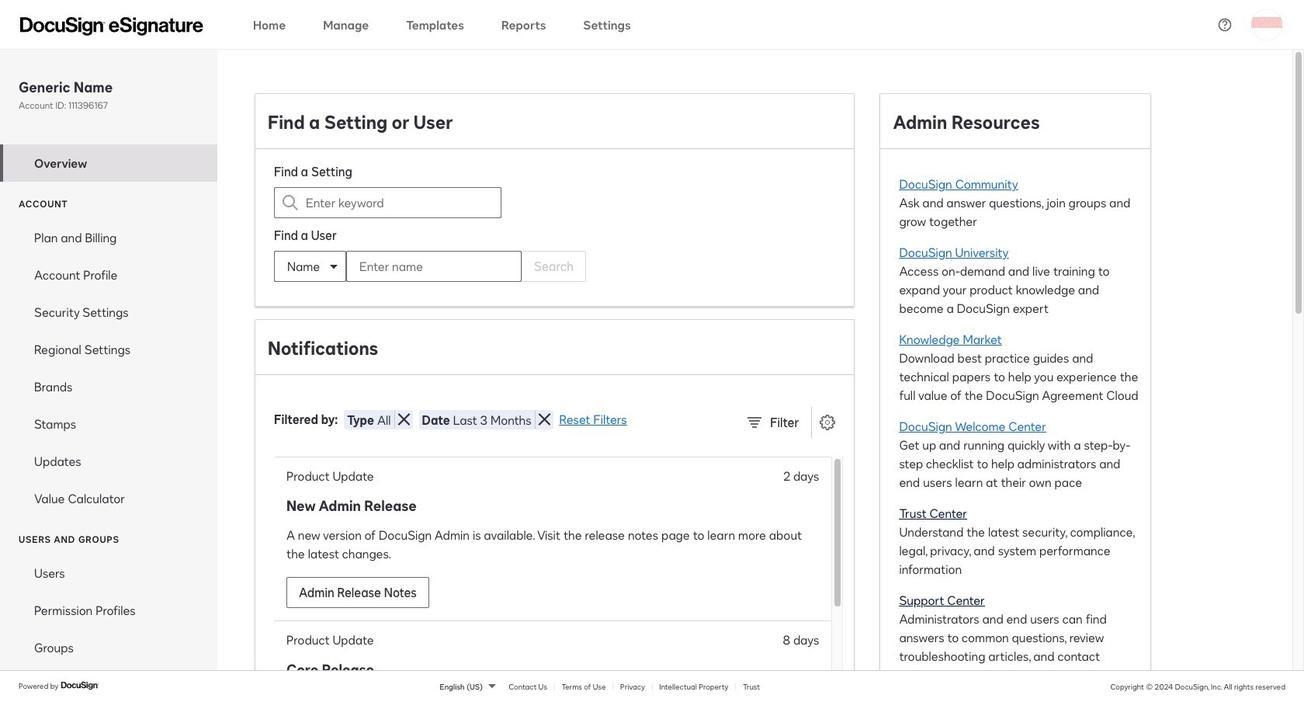 Task type: locate. For each thing, give the bounding box(es) containing it.
docusign image
[[61, 680, 100, 692]]

Enter name text field
[[347, 252, 490, 281]]

users and groups element
[[0, 555, 217, 667]]

Enter keyword text field
[[306, 188, 470, 217]]



Task type: describe. For each thing, give the bounding box(es) containing it.
docusign admin image
[[20, 17, 204, 35]]

your uploaded profile image image
[[1252, 9, 1283, 40]]

account element
[[0, 219, 217, 517]]



